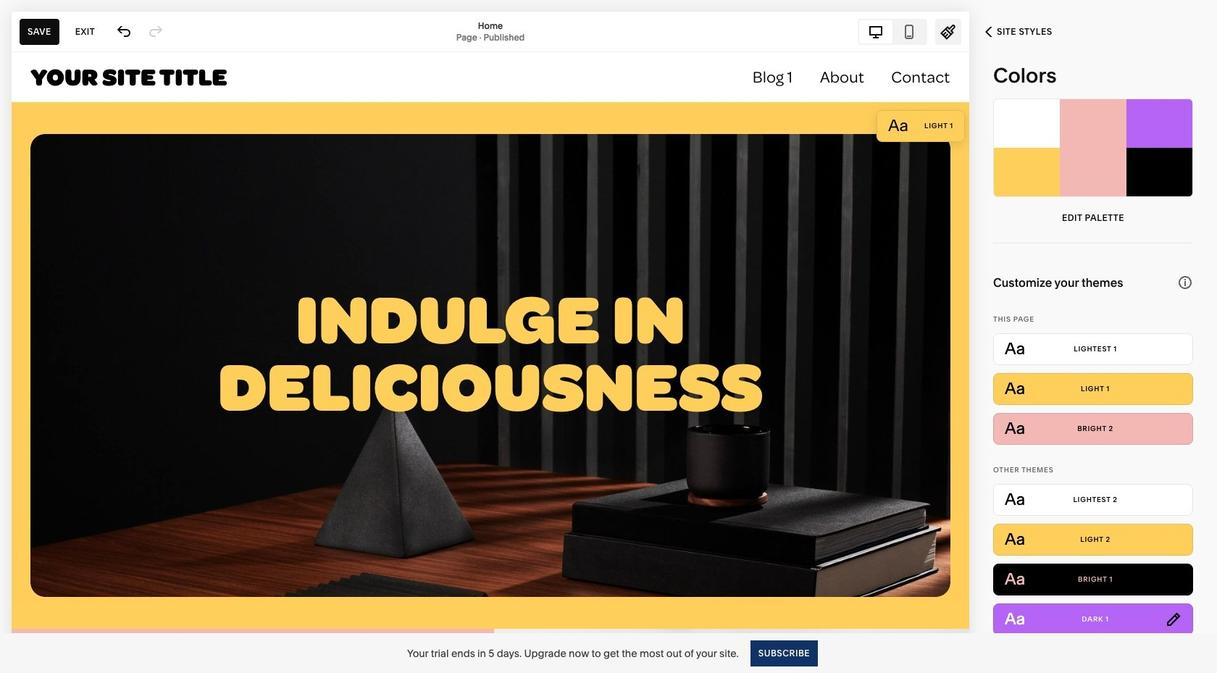 Task type: vqa. For each thing, say whether or not it's contained in the screenshot.
undo image
yes



Task type: locate. For each thing, give the bounding box(es) containing it.
style image
[[941, 24, 957, 39]]

info circle image
[[1178, 274, 1194, 290]]

tab list
[[860, 20, 926, 43]]



Task type: describe. For each thing, give the bounding box(es) containing it.
undo image
[[116, 24, 132, 39]]

redo image
[[148, 24, 164, 39]]

mobile image
[[902, 24, 918, 39]]

desktop image
[[868, 24, 884, 39]]



